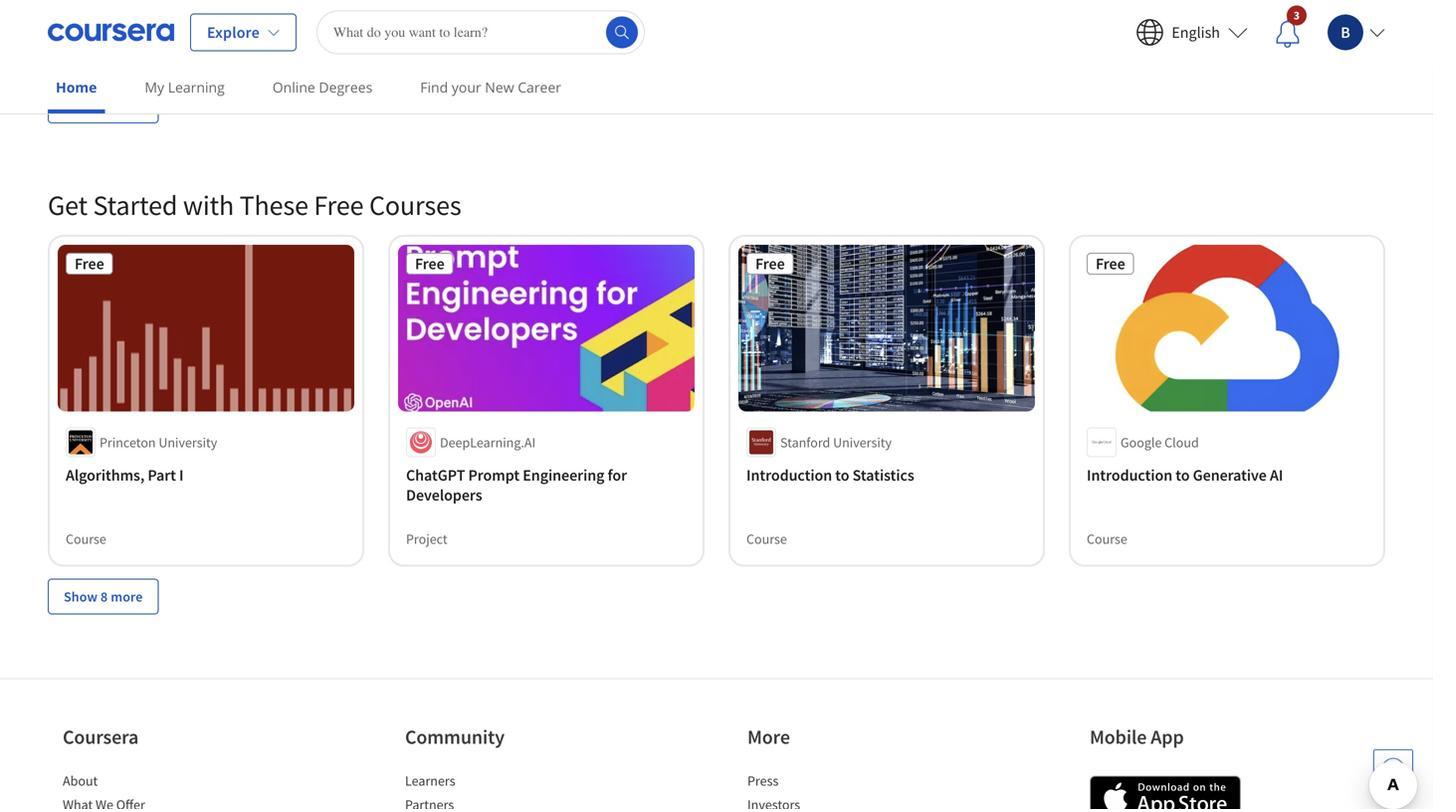 Task type: describe. For each thing, give the bounding box(es) containing it.
more for show 8 more button within the get started with these free courses collection element
[[111, 588, 143, 606]]

stanford
[[780, 433, 830, 451]]

free for algorithms, part i
[[75, 254, 104, 274]]

explore
[[207, 22, 260, 42]]

to for statistics
[[835, 465, 849, 485]]

to for generative
[[1176, 465, 1190, 485]]

list item for coursera
[[63, 795, 232, 809]]

toward
[[521, 11, 562, 29]]

online degrees link
[[265, 65, 380, 109]]

engineering
[[523, 465, 605, 485]]

app
[[1151, 725, 1184, 749]]

introduction to statistics link
[[746, 465, 1027, 485]]

more for show 8 more button inside the explore with a coursera plus subscription collection element
[[111, 96, 143, 114]]

learning
[[168, 78, 225, 97]]

get started with these free courses
[[48, 187, 461, 222]]

part
[[148, 465, 176, 485]]

3 specialization from the left
[[1087, 39, 1169, 57]]

free for chatgpt prompt engineering for developers
[[415, 254, 445, 274]]

about
[[63, 772, 98, 790]]

learners link
[[405, 772, 455, 790]]

show 8 more button inside explore with a coursera plus subscription collection element
[[48, 87, 159, 123]]

started
[[93, 187, 178, 222]]

make
[[434, 11, 465, 29]]

for
[[608, 465, 627, 485]]

press
[[747, 772, 779, 790]]

statistics
[[853, 465, 914, 485]]

8 for show 8 more button within the get started with these free courses collection element
[[101, 588, 108, 606]]

learners list
[[405, 771, 574, 809]]

find your new career
[[420, 78, 561, 97]]

coursera
[[63, 725, 139, 749]]

1 specialization from the left
[[66, 39, 147, 57]]

introduction for introduction to generative ai
[[1087, 465, 1173, 485]]

home
[[56, 78, 97, 97]]

about list
[[63, 771, 232, 809]]

learners
[[405, 772, 455, 790]]

show inside get started with these free courses collection element
[[64, 588, 98, 606]]

project
[[406, 530, 448, 548]]

english button
[[1124, 6, 1260, 58]]

home link
[[48, 65, 105, 113]]

coursera image
[[48, 16, 174, 48]]

introduction to generative ai link
[[1087, 465, 1368, 485]]

find
[[420, 78, 448, 97]]

cloud
[[1165, 433, 1199, 451]]

courses
[[369, 187, 461, 222]]

princeton
[[100, 433, 156, 451]]

introduction to generative ai
[[1087, 465, 1283, 485]]

princeton university
[[100, 433, 217, 451]]

stanford university
[[780, 433, 892, 451]]

i
[[179, 465, 184, 485]]

a
[[565, 11, 572, 29]]

degree
[[574, 11, 615, 29]]

degrees
[[319, 78, 372, 97]]

about link
[[63, 772, 98, 790]]

course for introduction to generative ai
[[1087, 530, 1128, 548]]

explore button
[[190, 13, 296, 51]]

algorithms,
[[66, 465, 145, 485]]

english
[[1172, 22, 1220, 42]]

university for i
[[159, 433, 217, 451]]

mobile app
[[1090, 725, 1184, 749]]

2 specialization from the left
[[406, 39, 488, 57]]



Task type: locate. For each thing, give the bounding box(es) containing it.
0 vertical spatial show 8 more button
[[48, 87, 159, 123]]

0 horizontal spatial introduction
[[746, 465, 832, 485]]

introduction for introduction to statistics
[[746, 465, 832, 485]]

b
[[1341, 22, 1350, 42]]

None search field
[[316, 10, 645, 54]]

more
[[747, 725, 790, 749]]

0 vertical spatial show 8 more
[[64, 96, 143, 114]]

developers
[[406, 485, 482, 505]]

2 course from the left
[[746, 530, 787, 548]]

0 vertical spatial show
[[64, 96, 98, 114]]

1 horizontal spatial course
[[746, 530, 787, 548]]

specialization down make
[[406, 39, 488, 57]]

with
[[183, 187, 234, 222]]

algorithms, part i link
[[66, 465, 346, 485]]

2 horizontal spatial list item
[[747, 795, 917, 809]]

press list
[[747, 771, 917, 809]]

press link
[[747, 772, 779, 790]]

list item down about
[[63, 795, 232, 809]]

3 button
[[1260, 4, 1316, 60]]

free for introduction to statistics
[[755, 254, 785, 274]]

show 8 more inside get started with these free courses collection element
[[64, 588, 143, 606]]

progress
[[467, 11, 518, 29]]

8 inside get started with these free courses collection element
[[101, 588, 108, 606]]

2 horizontal spatial specialization
[[1087, 39, 1169, 57]]

get
[[48, 187, 88, 222]]

2 introduction from the left
[[1087, 465, 1173, 485]]

university for statistics
[[833, 433, 892, 451]]

my learning link
[[137, 65, 233, 109]]

mobile
[[1090, 725, 1147, 749]]

university up "i"
[[159, 433, 217, 451]]

specialization left english
[[1087, 39, 1169, 57]]

1 horizontal spatial to
[[1176, 465, 1190, 485]]

introduction down google
[[1087, 465, 1173, 485]]

list item for community
[[405, 795, 574, 809]]

1 vertical spatial show
[[64, 588, 98, 606]]

1 horizontal spatial specialization
[[406, 39, 488, 57]]

course for algorithms, part i
[[66, 530, 106, 548]]

google
[[1121, 433, 1162, 451]]

1 vertical spatial show 8 more button
[[48, 579, 159, 615]]

my
[[145, 78, 164, 97]]

2 show 8 more from the top
[[64, 588, 143, 606]]

1 show 8 more button from the top
[[48, 87, 159, 123]]

more
[[111, 96, 143, 114], [111, 588, 143, 606]]

1 introduction from the left
[[746, 465, 832, 485]]

chatgpt prompt engineering for developers
[[406, 465, 627, 505]]

0 vertical spatial more
[[111, 96, 143, 114]]

algorithms, part i
[[66, 465, 184, 485]]

show 8 more for show 8 more button inside the explore with a coursera plus subscription collection element
[[64, 96, 143, 114]]

1 university from the left
[[159, 433, 217, 451]]

generative
[[1193, 465, 1267, 485]]

1 horizontal spatial university
[[833, 433, 892, 451]]

your
[[452, 78, 481, 97]]

show 8 more button
[[48, 87, 159, 123], [48, 579, 159, 615]]

to down cloud
[[1176, 465, 1190, 485]]

1 vertical spatial more
[[111, 588, 143, 606]]

free
[[314, 187, 364, 222], [75, 254, 104, 274], [415, 254, 445, 274], [755, 254, 785, 274], [1096, 254, 1125, 274]]

list item
[[63, 795, 232, 809], [405, 795, 574, 809], [747, 795, 917, 809]]

explore with a coursera plus subscription collection element
[[36, 0, 1397, 155]]

show 8 more for show 8 more button within the get started with these free courses collection element
[[64, 588, 143, 606]]

find your new career link
[[412, 65, 569, 109]]

2 more from the top
[[111, 588, 143, 606]]

3 list item from the left
[[747, 795, 917, 809]]

list item down press link
[[747, 795, 917, 809]]

1 more from the top
[[111, 96, 143, 114]]

1 vertical spatial 8
[[101, 588, 108, 606]]

0 horizontal spatial list item
[[63, 795, 232, 809]]

community
[[405, 725, 505, 749]]

What do you want to learn? text field
[[316, 10, 645, 54]]

b button
[[1316, 2, 1385, 62]]

2 show 8 more button from the top
[[48, 579, 159, 615]]

prompt
[[468, 465, 520, 485]]

free for introduction to generative ai
[[1096, 254, 1125, 274]]

ai
[[1270, 465, 1283, 485]]

make progress toward a degree
[[434, 11, 615, 29]]

8 inside explore with a coursera plus subscription collection element
[[101, 96, 108, 114]]

1 list item from the left
[[63, 795, 232, 809]]

specialization
[[66, 39, 147, 57], [406, 39, 488, 57], [1087, 39, 1169, 57]]

course
[[66, 530, 106, 548], [746, 530, 787, 548], [1087, 530, 1128, 548]]

2 8 from the top
[[101, 588, 108, 606]]

2 university from the left
[[833, 433, 892, 451]]

show inside explore with a coursera plus subscription collection element
[[64, 96, 98, 114]]

1 show from the top
[[64, 96, 98, 114]]

introduction
[[746, 465, 832, 485], [1087, 465, 1173, 485]]

show
[[64, 96, 98, 114], [64, 588, 98, 606]]

1 show 8 more from the top
[[64, 96, 143, 114]]

show 8 more button inside get started with these free courses collection element
[[48, 579, 159, 615]]

2 show from the top
[[64, 588, 98, 606]]

show 8 more inside explore with a coursera plus subscription collection element
[[64, 96, 143, 114]]

these
[[239, 187, 308, 222]]

help center image
[[1381, 757, 1405, 781]]

deeplearning.ai
[[440, 433, 536, 451]]

0 horizontal spatial to
[[835, 465, 849, 485]]

online degrees
[[272, 78, 372, 97]]

online
[[272, 78, 315, 97]]

1 horizontal spatial list item
[[405, 795, 574, 809]]

0 horizontal spatial specialization
[[66, 39, 147, 57]]

1 horizontal spatial introduction
[[1087, 465, 1173, 485]]

my learning
[[145, 78, 225, 97]]

2 to from the left
[[1176, 465, 1190, 485]]

1 vertical spatial show 8 more
[[64, 588, 143, 606]]

2 list item from the left
[[405, 795, 574, 809]]

get started with these free courses collection element
[[36, 155, 1397, 646]]

8
[[101, 96, 108, 114], [101, 588, 108, 606]]

introduction down the stanford at the bottom right of the page
[[746, 465, 832, 485]]

0 horizontal spatial university
[[159, 433, 217, 451]]

introduction to statistics
[[746, 465, 914, 485]]

2 horizontal spatial course
[[1087, 530, 1128, 548]]

3 course from the left
[[1087, 530, 1128, 548]]

3
[[1294, 7, 1300, 23]]

to
[[835, 465, 849, 485], [1176, 465, 1190, 485]]

university up statistics
[[833, 433, 892, 451]]

more inside explore with a coursera plus subscription collection element
[[111, 96, 143, 114]]

chatgpt prompt engineering for developers link
[[406, 465, 687, 505]]

course for introduction to statistics
[[746, 530, 787, 548]]

list item down learners link
[[405, 795, 574, 809]]

8 for show 8 more button inside the explore with a coursera plus subscription collection element
[[101, 96, 108, 114]]

google cloud
[[1121, 433, 1199, 451]]

chatgpt
[[406, 465, 465, 485]]

1 course from the left
[[66, 530, 106, 548]]

specialization up "home"
[[66, 39, 147, 57]]

0 vertical spatial 8
[[101, 96, 108, 114]]

1 8 from the top
[[101, 96, 108, 114]]

0 horizontal spatial course
[[66, 530, 106, 548]]

university
[[159, 433, 217, 451], [833, 433, 892, 451]]

more inside get started with these free courses collection element
[[111, 588, 143, 606]]

list item for more
[[747, 795, 917, 809]]

career
[[518, 78, 561, 97]]

new
[[485, 78, 514, 97]]

to down 'stanford university'
[[835, 465, 849, 485]]

show 8 more
[[64, 96, 143, 114], [64, 588, 143, 606]]

1 to from the left
[[835, 465, 849, 485]]

download on the app store image
[[1090, 776, 1241, 809]]



Task type: vqa. For each thing, say whether or not it's contained in the screenshot.


